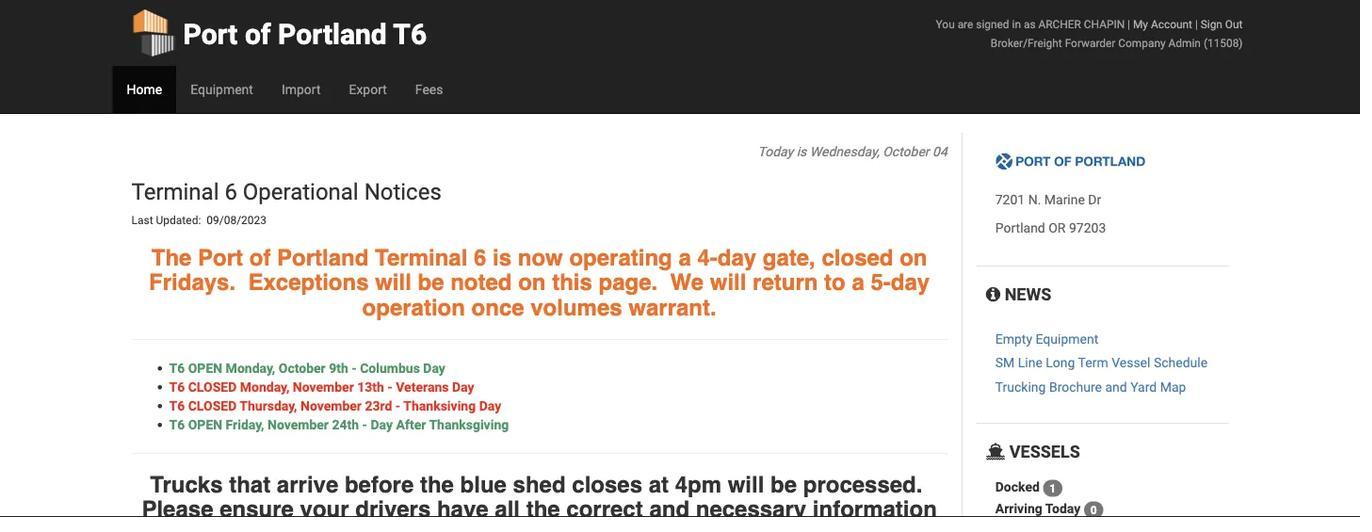 Task type: vqa. For each thing, say whether or not it's contained in the screenshot.
the top of
yes



Task type: describe. For each thing, give the bounding box(es) containing it.
broker/freight
[[991, 36, 1062, 49]]

thanksgiving
[[429, 417, 509, 432]]

fees
[[415, 81, 443, 97]]

1 horizontal spatial the
[[526, 497, 560, 517]]

arrive
[[277, 472, 338, 498]]

portland inside the port of portland terminal 6 is now operating a 4-day gate, closed on fridays .  exceptions will be noted on this page.  we will return to a 5-day operation once volumes warrant.
[[277, 245, 369, 270]]

map
[[1160, 379, 1186, 395]]

correct
[[567, 497, 643, 517]]

trucks that arrive before the blue shed closes at 4pm will be processed. please ensure your drivers have all the correct and necessary informatio
[[142, 472, 937, 517]]

my
[[1133, 17, 1148, 31]]

is inside the port of portland terminal 6 is now operating a 4-day gate, closed on fridays .  exceptions will be noted on this page.  we will return to a 5-day operation once volumes warrant.
[[493, 245, 512, 270]]

fees button
[[401, 66, 457, 113]]

out
[[1226, 17, 1243, 31]]

0 vertical spatial is
[[797, 144, 807, 159]]

you
[[936, 17, 955, 31]]

columbus
[[360, 360, 420, 376]]

24th
[[332, 417, 359, 432]]

2 vertical spatial november
[[268, 417, 329, 432]]

noted
[[451, 269, 512, 295]]

trucks
[[150, 472, 223, 498]]

day down 23rd
[[371, 417, 393, 432]]

1 horizontal spatial day
[[891, 269, 930, 295]]

1 horizontal spatial a
[[852, 269, 865, 295]]

forwarder
[[1065, 36, 1116, 49]]

t6 open monday, october 9th - columbus day t6 closed monday, november 13th - veterans day t6 closed thursday, november 23rd - thanksiving day t6 open friday, november 24th - day after thanksgiving
[[169, 360, 509, 432]]

4pm
[[675, 472, 722, 498]]

terminal inside the port of portland terminal 6 is now operating a 4-day gate, closed on fridays .  exceptions will be noted on this page.  we will return to a 5-day operation once volumes warrant.
[[375, 245, 468, 270]]

gate,
[[763, 245, 816, 270]]

terminal 6 operational notices last updated:  09/08/2023
[[131, 179, 447, 227]]

today is wednesday, october 04
[[758, 144, 948, 159]]

that
[[229, 472, 271, 498]]

1 | from the left
[[1128, 17, 1131, 31]]

october for 04
[[883, 144, 929, 159]]

once
[[472, 294, 524, 320]]

today inside docked 1 arriving today 0
[[1046, 501, 1081, 517]]

1 closed from the top
[[188, 379, 237, 395]]

will right exceptions in the bottom left of the page
[[375, 269, 412, 295]]

account
[[1151, 17, 1193, 31]]

1 horizontal spatial on
[[900, 245, 928, 270]]

the
[[151, 245, 192, 270]]

and inside trucks that arrive before the blue shed closes at 4pm will be processed. please ensure your drivers have all the correct and necessary informatio
[[649, 497, 690, 517]]

necessary
[[696, 497, 807, 517]]

line
[[1018, 355, 1043, 371]]

1 vertical spatial november
[[301, 398, 362, 413]]

of inside the port of portland terminal 6 is now operating a 4-day gate, closed on fridays .  exceptions will be noted on this page.  we will return to a 5-day operation once volumes warrant.
[[249, 245, 271, 270]]

and inside empty equipment sm line long term vessel schedule trucking brochure and yard map
[[1106, 379, 1127, 395]]

friday,
[[226, 417, 264, 432]]

trucking
[[996, 379, 1046, 395]]

0 horizontal spatial on
[[518, 269, 546, 295]]

7201 n. marine dr
[[996, 192, 1102, 207]]

port of portland t6
[[183, 17, 427, 51]]

equipment inside empty equipment sm line long term vessel schedule trucking brochure and yard map
[[1036, 331, 1099, 347]]

sm
[[996, 355, 1015, 371]]

day up veterans
[[423, 360, 445, 376]]

0 horizontal spatial the
[[420, 472, 454, 498]]

port of portland t6 image
[[996, 152, 1146, 171]]

(11508)
[[1204, 36, 1243, 49]]

n.
[[1028, 192, 1041, 207]]

closes
[[572, 472, 643, 498]]

your
[[300, 497, 349, 517]]

schedule
[[1154, 355, 1208, 371]]

0 horizontal spatial day
[[718, 245, 757, 270]]

drivers
[[355, 497, 431, 517]]

0 vertical spatial november
[[293, 379, 354, 395]]

notices
[[364, 179, 442, 205]]

export button
[[335, 66, 401, 113]]

import
[[282, 81, 321, 97]]

this
[[552, 269, 592, 295]]

chapin
[[1084, 17, 1125, 31]]

all
[[495, 497, 520, 517]]

info circle image
[[986, 285, 1001, 302]]

october for 9th
[[279, 360, 326, 376]]

brochure
[[1049, 379, 1102, 395]]

port inside the port of portland terminal 6 is now operating a 4-day gate, closed on fridays .  exceptions will be noted on this page.  we will return to a 5-day operation once volumes warrant.
[[198, 245, 243, 270]]

empty
[[996, 331, 1033, 347]]

09/08/2023
[[207, 214, 267, 227]]

fridays
[[149, 269, 229, 295]]

port of portland t6 link
[[131, 0, 427, 66]]

- right 9th
[[352, 360, 357, 376]]

be inside trucks that arrive before the blue shed closes at 4pm will be processed. please ensure your drivers have all the correct and necessary informatio
[[771, 472, 797, 498]]

equipment button
[[176, 66, 267, 113]]

7201
[[996, 192, 1025, 207]]



Task type: locate. For each thing, give the bounding box(es) containing it.
is
[[797, 144, 807, 159], [493, 245, 512, 270]]

| left my
[[1128, 17, 1131, 31]]

0 vertical spatial port
[[183, 17, 238, 51]]

october left 9th
[[279, 360, 326, 376]]

1 horizontal spatial today
[[1046, 501, 1081, 517]]

1 vertical spatial closed
[[188, 398, 237, 413]]

0 horizontal spatial and
[[649, 497, 690, 517]]

archer
[[1039, 17, 1081, 31]]

open
[[188, 360, 222, 376], [188, 417, 222, 432]]

day right to
[[891, 269, 930, 295]]

closed
[[822, 245, 894, 270]]

1 vertical spatial and
[[649, 497, 690, 517]]

1
[[1050, 482, 1056, 495]]

be left the 'processed.'
[[771, 472, 797, 498]]

1 vertical spatial terminal
[[375, 245, 468, 270]]

company
[[1119, 36, 1166, 49]]

23rd
[[365, 398, 392, 413]]

t6
[[393, 17, 427, 51], [169, 360, 185, 376], [169, 379, 185, 395], [169, 398, 185, 413], [169, 417, 185, 432]]

2 closed from the top
[[188, 398, 237, 413]]

6 inside terminal 6 operational notices last updated:  09/08/2023
[[225, 179, 237, 205]]

0 vertical spatial open
[[188, 360, 222, 376]]

is left wednesday,
[[797, 144, 807, 159]]

1 horizontal spatial equipment
[[1036, 331, 1099, 347]]

| left sign
[[1195, 17, 1198, 31]]

2 vertical spatial portland
[[277, 245, 369, 270]]

equipment inside equipment popup button
[[190, 81, 253, 97]]

equipment up long on the bottom of page
[[1036, 331, 1099, 347]]

portland down terminal 6 operational notices last updated:  09/08/2023
[[277, 245, 369, 270]]

- right the 24th
[[362, 417, 367, 432]]

|
[[1128, 17, 1131, 31], [1195, 17, 1198, 31]]

portland up import
[[278, 17, 387, 51]]

04
[[933, 144, 948, 159]]

on
[[900, 245, 928, 270], [518, 269, 546, 295]]

return
[[753, 269, 818, 295]]

will inside trucks that arrive before the blue shed closes at 4pm will be processed. please ensure your drivers have all the correct and necessary informatio
[[728, 472, 764, 498]]

0 horizontal spatial a
[[679, 245, 691, 270]]

on left this
[[518, 269, 546, 295]]

of
[[245, 17, 271, 51], [249, 245, 271, 270]]

operational
[[243, 179, 359, 205]]

0 vertical spatial monday,
[[226, 360, 275, 376]]

after
[[396, 417, 426, 432]]

shed
[[513, 472, 566, 498]]

-
[[352, 360, 357, 376], [388, 379, 393, 395], [396, 398, 401, 413], [362, 417, 367, 432]]

veterans
[[396, 379, 449, 395]]

port up equipment popup button
[[183, 17, 238, 51]]

news
[[1001, 284, 1052, 304]]

a
[[679, 245, 691, 270], [852, 269, 865, 295]]

port
[[183, 17, 238, 51], [198, 245, 243, 270]]

closed
[[188, 379, 237, 395], [188, 398, 237, 413]]

today
[[758, 144, 793, 159], [1046, 501, 1081, 517]]

2 open from the top
[[188, 417, 222, 432]]

exceptions
[[248, 269, 369, 295]]

blue
[[460, 472, 507, 498]]

13th
[[357, 379, 384, 395]]

sign out link
[[1201, 17, 1243, 31]]

port down 09/08/2023
[[198, 245, 243, 270]]

6 inside the port of portland terminal 6 is now operating a 4-day gate, closed on fridays .  exceptions will be noted on this page.  we will return to a 5-day operation once volumes warrant.
[[474, 245, 486, 270]]

1 horizontal spatial |
[[1195, 17, 1198, 31]]

be inside the port of portland terminal 6 is now operating a 4-day gate, closed on fridays .  exceptions will be noted on this page.  we will return to a 5-day operation once volumes warrant.
[[418, 269, 444, 295]]

0 vertical spatial 6
[[225, 179, 237, 205]]

terminal inside terminal 6 operational notices last updated:  09/08/2023
[[131, 179, 219, 205]]

1 horizontal spatial terminal
[[375, 245, 468, 270]]

0 horizontal spatial equipment
[[190, 81, 253, 97]]

be left noted on the bottom
[[418, 269, 444, 295]]

day up the thanksiving
[[452, 379, 474, 395]]

6
[[225, 179, 237, 205], [474, 245, 486, 270]]

a left 4-
[[679, 245, 691, 270]]

sm line long term vessel schedule link
[[996, 355, 1208, 371]]

1 vertical spatial is
[[493, 245, 512, 270]]

- down columbus
[[388, 379, 393, 395]]

term
[[1078, 355, 1109, 371]]

to
[[824, 269, 846, 295]]

are
[[958, 17, 974, 31]]

signed
[[976, 17, 1010, 31]]

port inside port of portland t6 link
[[183, 17, 238, 51]]

1 vertical spatial october
[[279, 360, 326, 376]]

a left 5-
[[852, 269, 865, 295]]

portland down the 7201
[[996, 220, 1046, 235]]

1 vertical spatial portland
[[996, 220, 1046, 235]]

processed.
[[803, 472, 923, 498]]

0 vertical spatial today
[[758, 144, 793, 159]]

home button
[[113, 66, 176, 113]]

you are signed in as archer chapin | my account | sign out broker/freight forwarder company admin (11508)
[[936, 17, 1243, 49]]

in
[[1012, 17, 1021, 31]]

1 vertical spatial 6
[[474, 245, 486, 270]]

4-
[[698, 245, 718, 270]]

long
[[1046, 355, 1075, 371]]

0 horizontal spatial |
[[1128, 17, 1131, 31]]

today down the 1
[[1046, 501, 1081, 517]]

november down thursday,
[[268, 417, 329, 432]]

at
[[649, 472, 669, 498]]

november down 9th
[[293, 379, 354, 395]]

dr
[[1089, 192, 1102, 207]]

0 vertical spatial of
[[245, 17, 271, 51]]

9th
[[329, 360, 348, 376]]

last
[[131, 214, 153, 227]]

1 vertical spatial port
[[198, 245, 243, 270]]

november up the 24th
[[301, 398, 362, 413]]

and left the yard
[[1106, 379, 1127, 395]]

0 horizontal spatial is
[[493, 245, 512, 270]]

0 horizontal spatial today
[[758, 144, 793, 159]]

0 vertical spatial closed
[[188, 379, 237, 395]]

1 open from the top
[[188, 360, 222, 376]]

- right 23rd
[[396, 398, 401, 413]]

admin
[[1169, 36, 1201, 49]]

thanksiving
[[404, 398, 476, 413]]

day
[[718, 245, 757, 270], [891, 269, 930, 295]]

0
[[1091, 504, 1097, 517]]

and right correct
[[649, 497, 690, 517]]

wednesday,
[[810, 144, 880, 159]]

0 horizontal spatial be
[[418, 269, 444, 295]]

portland or 97203
[[996, 220, 1106, 235]]

1 horizontal spatial october
[[883, 144, 929, 159]]

operation
[[362, 294, 465, 320]]

please
[[142, 497, 213, 517]]

marine
[[1045, 192, 1085, 207]]

sign
[[1201, 17, 1223, 31]]

today left wednesday,
[[758, 144, 793, 159]]

1 vertical spatial be
[[771, 472, 797, 498]]

0 horizontal spatial october
[[279, 360, 326, 376]]

open down fridays
[[188, 360, 222, 376]]

day up thanksgiving
[[479, 398, 501, 413]]

ship image
[[986, 443, 1006, 460]]

1 horizontal spatial and
[[1106, 379, 1127, 395]]

the left blue
[[420, 472, 454, 498]]

0 vertical spatial be
[[418, 269, 444, 295]]

on right 5-
[[900, 245, 928, 270]]

1 vertical spatial today
[[1046, 501, 1081, 517]]

yard
[[1131, 379, 1157, 395]]

terminal up operation
[[375, 245, 468, 270]]

docked
[[996, 480, 1040, 495]]

warrant.
[[629, 294, 717, 320]]

import button
[[267, 66, 335, 113]]

thursday,
[[240, 398, 297, 413]]

5-
[[871, 269, 891, 295]]

vessel
[[1112, 355, 1151, 371]]

trucking brochure and yard map link
[[996, 379, 1186, 395]]

0 vertical spatial terminal
[[131, 179, 219, 205]]

ensure
[[220, 497, 294, 517]]

1 vertical spatial monday,
[[240, 379, 290, 395]]

of up equipment popup button
[[245, 17, 271, 51]]

0 vertical spatial october
[[883, 144, 929, 159]]

the right all
[[526, 497, 560, 517]]

and
[[1106, 379, 1127, 395], [649, 497, 690, 517]]

vessels
[[1006, 442, 1080, 461]]

day left gate,
[[718, 245, 757, 270]]

1 vertical spatial of
[[249, 245, 271, 270]]

will right we
[[710, 269, 747, 295]]

0 vertical spatial and
[[1106, 379, 1127, 395]]

6 up 09/08/2023
[[225, 179, 237, 205]]

open left friday,
[[188, 417, 222, 432]]

of down 09/08/2023
[[249, 245, 271, 270]]

october left '04' on the top right
[[883, 144, 929, 159]]

we
[[670, 269, 704, 295]]

volumes
[[531, 294, 622, 320]]

now
[[518, 245, 563, 270]]

export
[[349, 81, 387, 97]]

the port of portland terminal 6 is now operating a 4-day gate, closed on fridays .  exceptions will be noted on this page.  we will return to a 5-day operation once volumes warrant.
[[149, 245, 930, 320]]

1 vertical spatial equipment
[[1036, 331, 1099, 347]]

before
[[345, 472, 414, 498]]

1 horizontal spatial is
[[797, 144, 807, 159]]

0 vertical spatial portland
[[278, 17, 387, 51]]

operating
[[569, 245, 672, 270]]

1 vertical spatial open
[[188, 417, 222, 432]]

6 up once
[[474, 245, 486, 270]]

2 | from the left
[[1195, 17, 1198, 31]]

terminal up last
[[131, 179, 219, 205]]

october inside t6 open monday, october 9th - columbus day t6 closed monday, november 13th - veterans day t6 closed thursday, november 23rd - thanksiving day t6 open friday, november 24th - day after thanksgiving
[[279, 360, 326, 376]]

1 horizontal spatial be
[[771, 472, 797, 498]]

equipment right home
[[190, 81, 253, 97]]

1 horizontal spatial 6
[[474, 245, 486, 270]]

have
[[437, 497, 489, 517]]

portland
[[278, 17, 387, 51], [996, 220, 1046, 235], [277, 245, 369, 270]]

is left now
[[493, 245, 512, 270]]

97203
[[1069, 220, 1106, 235]]

0 horizontal spatial terminal
[[131, 179, 219, 205]]

will right 4pm
[[728, 472, 764, 498]]

0 horizontal spatial 6
[[225, 179, 237, 205]]

as
[[1024, 17, 1036, 31]]

0 vertical spatial equipment
[[190, 81, 253, 97]]



